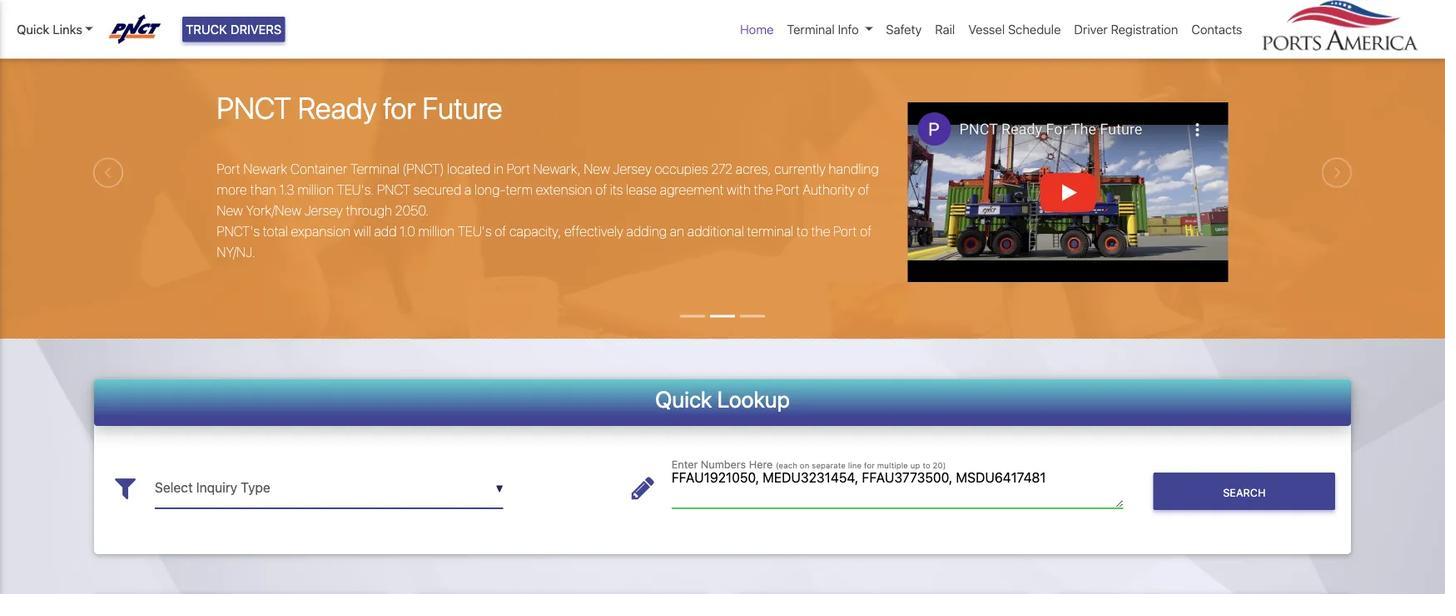 Task type: vqa. For each thing, say whether or not it's contained in the screenshot.
Careers link
no



Task type: locate. For each thing, give the bounding box(es) containing it.
additional
[[687, 224, 744, 240]]

0 vertical spatial new
[[584, 162, 610, 177]]

0 horizontal spatial pnct
[[217, 90, 291, 125]]

0 vertical spatial terminal
[[787, 22, 835, 37]]

1.3
[[279, 182, 294, 198]]

terminal
[[747, 224, 794, 240]]

to
[[797, 224, 808, 240], [923, 461, 931, 471]]

multiple
[[877, 461, 908, 471]]

located
[[447, 162, 491, 177]]

home link
[[734, 13, 780, 45]]

pnct up 2050.
[[377, 182, 411, 198]]

None text field
[[155, 469, 503, 509], [672, 469, 1124, 509], [155, 469, 503, 509], [672, 469, 1124, 509]]

0 vertical spatial quick
[[17, 22, 49, 37]]

quick for quick lookup
[[655, 386, 712, 413]]

pnct's
[[217, 224, 260, 240]]

0 vertical spatial pnct
[[217, 90, 291, 125]]

terminal
[[787, 22, 835, 37], [350, 162, 399, 177]]

terminal left the info
[[787, 22, 835, 37]]

1 vertical spatial to
[[923, 461, 931, 471]]

to inside port newark container terminal (pnct) located in port newark, new jersey occupies 272 acres, currently handling more than 1.3 million teu's.                                 pnct secured a long-term extension of its lease agreement with the port authority of new york/new jersey through 2050. pnct's total expansion will add 1.0 million teu's of capacity,                                 effectively adding an additional terminal to the port of ny/nj.
[[797, 224, 808, 240]]

1 horizontal spatial the
[[811, 224, 831, 240]]

search
[[1223, 487, 1266, 499]]

future
[[422, 90, 502, 125]]

(pnct)
[[403, 162, 444, 177]]

1 horizontal spatial terminal
[[787, 22, 835, 37]]

the down the authority at the top of the page
[[811, 224, 831, 240]]

20)
[[933, 461, 946, 471]]

to inside enter numbers here (each on separate line for multiple up to 20)
[[923, 461, 931, 471]]

1 horizontal spatial jersey
[[613, 162, 652, 177]]

0 horizontal spatial to
[[797, 224, 808, 240]]

a
[[465, 182, 472, 198]]

1 horizontal spatial quick
[[655, 386, 712, 413]]

quick
[[17, 22, 49, 37], [655, 386, 712, 413]]

rail link
[[929, 13, 962, 45]]

million down container
[[297, 182, 334, 198]]

capacity,
[[509, 224, 561, 240]]

than
[[250, 182, 276, 198]]

quick for quick links
[[17, 22, 49, 37]]

the
[[754, 182, 773, 198], [811, 224, 831, 240]]

1.0
[[400, 224, 415, 240]]

0 horizontal spatial million
[[297, 182, 334, 198]]

enter
[[672, 458, 698, 471]]

jersey up lease
[[613, 162, 652, 177]]

for
[[383, 90, 416, 125], [864, 461, 875, 471]]

pnct inside port newark container terminal (pnct) located in port newark, new jersey occupies 272 acres, currently handling more than 1.3 million teu's.                                 pnct secured a long-term extension of its lease agreement with the port authority of new york/new jersey through 2050. pnct's total expansion will add 1.0 million teu's of capacity,                                 effectively adding an additional terminal to the port of ny/nj.
[[377, 182, 411, 198]]

pnct ready for future
[[217, 90, 502, 125]]

million right 1.0
[[418, 224, 455, 240]]

jersey
[[613, 162, 652, 177], [304, 203, 343, 219]]

pnct
[[217, 90, 291, 125], [377, 182, 411, 198]]

1 vertical spatial the
[[811, 224, 831, 240]]

terminal up 'teu's.'
[[350, 162, 399, 177]]

1 horizontal spatial new
[[584, 162, 610, 177]]

driver registration
[[1074, 22, 1178, 37]]

0 horizontal spatial the
[[754, 182, 773, 198]]

pnct up newark
[[217, 90, 291, 125]]

schedule
[[1008, 22, 1061, 37]]

1 vertical spatial quick
[[655, 386, 712, 413]]

numbers
[[701, 458, 746, 471]]

1 vertical spatial jersey
[[304, 203, 343, 219]]

teu's.
[[337, 182, 374, 198]]

quick links
[[17, 22, 82, 37]]

port
[[217, 162, 240, 177], [507, 162, 530, 177], [776, 182, 800, 198], [834, 224, 857, 240]]

for right ready
[[383, 90, 416, 125]]

alert
[[0, 0, 1445, 7]]

million
[[297, 182, 334, 198], [418, 224, 455, 240]]

0 horizontal spatial terminal
[[350, 162, 399, 177]]

1 horizontal spatial for
[[864, 461, 875, 471]]

0 horizontal spatial for
[[383, 90, 416, 125]]

1 vertical spatial new
[[217, 203, 243, 219]]

teu's
[[458, 224, 492, 240]]

expansion
[[291, 224, 351, 240]]

in
[[494, 162, 504, 177]]

the down acres,
[[754, 182, 773, 198]]

newark
[[243, 162, 288, 177]]

secured
[[414, 182, 462, 198]]

terminal info
[[787, 22, 859, 37]]

york/new
[[246, 203, 301, 219]]

for right line
[[864, 461, 875, 471]]

to right terminal
[[797, 224, 808, 240]]

1 vertical spatial terminal
[[350, 162, 399, 177]]

port down the authority at the top of the page
[[834, 224, 857, 240]]

▼
[[496, 484, 503, 495]]

1 horizontal spatial to
[[923, 461, 931, 471]]

quick up enter
[[655, 386, 712, 413]]

pnct ready for future image
[[0, 7, 1445, 433]]

terminal inside port newark container terminal (pnct) located in port newark, new jersey occupies 272 acres, currently handling more than 1.3 million teu's.                                 pnct secured a long-term extension of its lease agreement with the port authority of new york/new jersey through 2050. pnct's total expansion will add 1.0 million teu's of capacity,                                 effectively adding an additional terminal to the port of ny/nj.
[[350, 162, 399, 177]]

occupies
[[655, 162, 708, 177]]

ready
[[298, 90, 377, 125]]

jersey up 'expansion'
[[304, 203, 343, 219]]

1 vertical spatial pnct
[[377, 182, 411, 198]]

1 horizontal spatial pnct
[[377, 182, 411, 198]]

total
[[263, 224, 288, 240]]

port right in
[[507, 162, 530, 177]]

here
[[749, 458, 773, 471]]

0 horizontal spatial quick
[[17, 22, 49, 37]]

quick lookup
[[655, 386, 790, 413]]

new up its
[[584, 162, 610, 177]]

to right up
[[923, 461, 931, 471]]

new
[[584, 162, 610, 177], [217, 203, 243, 219]]

1 vertical spatial for
[[864, 461, 875, 471]]

driver
[[1074, 22, 1108, 37]]

of
[[595, 182, 607, 198], [858, 182, 870, 198], [495, 224, 506, 240], [860, 224, 872, 240]]

1 vertical spatial million
[[418, 224, 455, 240]]

on
[[800, 461, 810, 471]]

new down "more"
[[217, 203, 243, 219]]

0 vertical spatial jersey
[[613, 162, 652, 177]]

lookup
[[717, 386, 790, 413]]

0 vertical spatial to
[[797, 224, 808, 240]]

0 vertical spatial the
[[754, 182, 773, 198]]

drivers
[[230, 22, 282, 37]]

quick left links
[[17, 22, 49, 37]]

enter numbers here (each on separate line for multiple up to 20)
[[672, 458, 946, 471]]



Task type: describe. For each thing, give the bounding box(es) containing it.
container
[[291, 162, 347, 177]]

info
[[838, 22, 859, 37]]

0 vertical spatial for
[[383, 90, 416, 125]]

through
[[346, 203, 392, 219]]

extension
[[536, 182, 592, 198]]

handling
[[829, 162, 879, 177]]

0 horizontal spatial new
[[217, 203, 243, 219]]

contacts
[[1192, 22, 1243, 37]]

rail
[[935, 22, 955, 37]]

line
[[848, 461, 862, 471]]

truck drivers link
[[182, 17, 285, 42]]

authority
[[803, 182, 855, 198]]

vessel schedule
[[969, 22, 1061, 37]]

safety
[[886, 22, 922, 37]]

contacts link
[[1185, 13, 1249, 45]]

add
[[374, 224, 397, 240]]

vessel schedule link
[[962, 13, 1068, 45]]

more
[[217, 182, 247, 198]]

lease
[[626, 182, 657, 198]]

an
[[670, 224, 684, 240]]

port down currently
[[776, 182, 800, 198]]

term
[[506, 182, 533, 198]]

with
[[727, 182, 751, 198]]

0 horizontal spatial jersey
[[304, 203, 343, 219]]

ny/nj.
[[217, 245, 255, 261]]

safety link
[[880, 13, 929, 45]]

truck drivers
[[186, 22, 282, 37]]

effectively
[[564, 224, 623, 240]]

0 vertical spatial million
[[297, 182, 334, 198]]

2050.
[[395, 203, 429, 219]]

newark,
[[533, 162, 581, 177]]

will
[[354, 224, 371, 240]]

adding
[[626, 224, 667, 240]]

acres,
[[736, 162, 771, 177]]

registration
[[1111, 22, 1178, 37]]

separate
[[812, 461, 846, 471]]

(each
[[776, 461, 798, 471]]

quick links link
[[17, 20, 93, 39]]

terminal info link
[[780, 13, 880, 45]]

currently
[[774, 162, 826, 177]]

truck
[[186, 22, 227, 37]]

port newark container terminal (pnct) located in port newark, new jersey occupies 272 acres, currently handling more than 1.3 million teu's.                                 pnct secured a long-term extension of its lease agreement with the port authority of new york/new jersey through 2050. pnct's total expansion will add 1.0 million teu's of capacity,                                 effectively adding an additional terminal to the port of ny/nj.
[[217, 162, 879, 261]]

links
[[53, 22, 82, 37]]

port up "more"
[[217, 162, 240, 177]]

up
[[911, 461, 920, 471]]

its
[[610, 182, 623, 198]]

vessel
[[969, 22, 1005, 37]]

for inside enter numbers here (each on separate line for multiple up to 20)
[[864, 461, 875, 471]]

long-
[[475, 182, 506, 198]]

1 horizontal spatial million
[[418, 224, 455, 240]]

driver registration link
[[1068, 13, 1185, 45]]

home
[[740, 22, 774, 37]]

agreement
[[660, 182, 724, 198]]

272
[[711, 162, 733, 177]]

search button
[[1154, 474, 1336, 511]]



